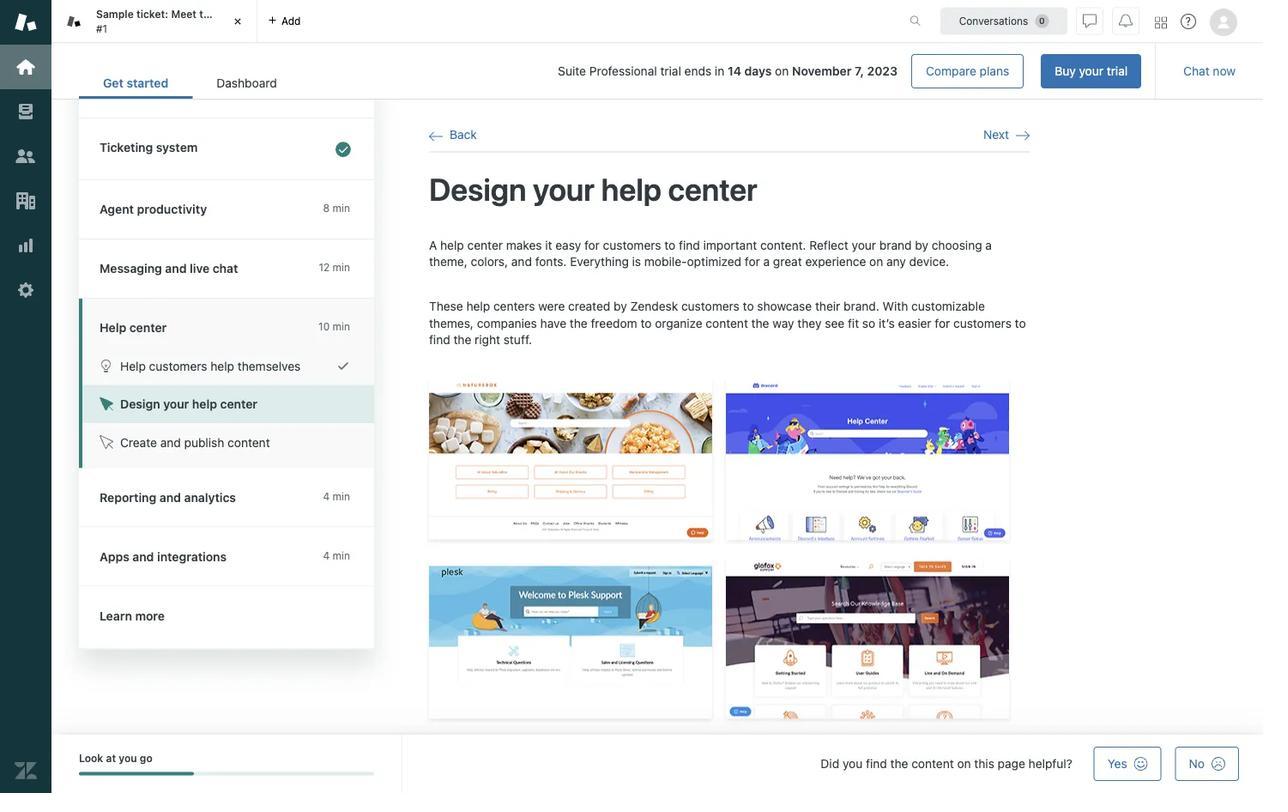 Task type: vqa. For each thing, say whether or not it's contained in the screenshot.
zendesk products icon
yes



Task type: locate. For each thing, give the bounding box(es) containing it.
find up mobile-
[[679, 238, 700, 252]]

and left analytics on the bottom of page
[[160, 490, 181, 504]]

help
[[100, 320, 126, 334], [120, 358, 146, 373]]

1 horizontal spatial on
[[870, 255, 884, 269]]

help inside these help centers were created by zendesk customers to showcase their brand. with customizable themes, companies have the freedom to organize content the way they see fit so it's easier for customers to find the right stuff.
[[467, 299, 490, 313]]

help up publish
[[192, 397, 217, 411]]

center inside heading
[[129, 320, 167, 334]]

center inside a help center makes it easy for customers to find important content. reflect your brand by choosing a theme, colors, and fonts. everything is mobile-optimized for a great experience on any device.
[[468, 238, 503, 252]]

0 vertical spatial design your help center
[[429, 171, 758, 207]]

content down the design your help center button
[[228, 435, 270, 449]]

2 vertical spatial for
[[935, 316, 951, 330]]

1 vertical spatial help
[[120, 358, 146, 373]]

a right choosing
[[986, 238, 992, 252]]

get
[[103, 76, 124, 90]]

by inside a help center makes it easy for customers to find important content. reflect your brand by choosing a theme, colors, and fonts. everything is mobile-optimized for a great experience on any device.
[[915, 238, 929, 252]]

integrations
[[157, 549, 227, 563]]

your up the create and publish content
[[163, 397, 189, 411]]

find down themes,
[[429, 333, 450, 347]]

2 horizontal spatial for
[[935, 316, 951, 330]]

on left any
[[870, 255, 884, 269]]

were
[[538, 299, 565, 313]]

live
[[190, 261, 210, 275]]

go
[[140, 752, 153, 764]]

now
[[1213, 64, 1236, 78]]

customers up is
[[603, 238, 661, 252]]

naturebox help center built using zendesk. image
[[429, 379, 713, 540]]

button displays agent's chat status as invisible. image
[[1083, 14, 1097, 28]]

2 4 from the top
[[323, 549, 330, 561]]

content right organize
[[706, 316, 748, 330]]

tab
[[52, 0, 258, 43]]

by up device.
[[915, 238, 929, 252]]

1 horizontal spatial trial
[[1107, 64, 1128, 78]]

ticket:
[[136, 8, 168, 20]]

on right days
[[775, 64, 789, 78]]

chat now button
[[1170, 54, 1250, 88]]

min for agent productivity
[[333, 202, 350, 214]]

yes
[[1108, 757, 1128, 771]]

min inside help center heading
[[333, 320, 350, 332]]

min for messaging and live chat
[[333, 261, 350, 273]]

1 horizontal spatial for
[[745, 255, 760, 269]]

help customers help themselves button
[[82, 346, 374, 385]]

you
[[119, 752, 137, 764], [843, 757, 863, 771]]

0 horizontal spatial for
[[585, 238, 600, 252]]

trial for professional
[[661, 64, 682, 78]]

you right did
[[843, 757, 863, 771]]

0 vertical spatial on
[[775, 64, 789, 78]]

and inside a help center makes it easy for customers to find important content. reflect your brand by choosing a theme, colors, and fonts. everything is mobile-optimized for a great experience on any device.
[[512, 255, 532, 269]]

find inside these help centers were created by zendesk customers to showcase their brand. with customizable themes, companies have the freedom to organize content the way they see fit so it's easier for customers to find the right stuff.
[[429, 333, 450, 347]]

0 horizontal spatial find
[[429, 333, 450, 347]]

chat now
[[1184, 64, 1236, 78]]

4 for reporting and analytics
[[323, 490, 330, 502]]

help inside help customers help themselves button
[[120, 358, 146, 373]]

1 horizontal spatial design your help center
[[429, 171, 758, 207]]

1 min from the top
[[333, 202, 350, 214]]

center
[[668, 171, 758, 207], [468, 238, 503, 252], [129, 320, 167, 334], [220, 397, 258, 411]]

help inside help center heading
[[100, 320, 126, 334]]

0 vertical spatial design
[[429, 171, 527, 207]]

your up easy
[[533, 171, 595, 207]]

progress-bar progress bar
[[79, 772, 374, 776]]

center down messaging
[[129, 320, 167, 334]]

at
[[106, 752, 116, 764]]

14
[[728, 64, 742, 78]]

2 horizontal spatial content
[[912, 757, 954, 771]]

1 horizontal spatial design
[[429, 171, 527, 207]]

glofox help center built using zendesk. image
[[726, 558, 1010, 719]]

productivity
[[137, 202, 207, 216]]

zendesk support image
[[15, 11, 37, 33]]

help up is
[[602, 171, 662, 207]]

0 horizontal spatial design your help center
[[120, 397, 258, 411]]

on left this
[[958, 757, 971, 771]]

0 horizontal spatial trial
[[661, 64, 682, 78]]

easier
[[898, 316, 932, 330]]

customers image
[[15, 145, 37, 167]]

0 vertical spatial help
[[100, 320, 126, 334]]

center up create and publish content button on the bottom left of the page
[[220, 397, 258, 411]]

this
[[975, 757, 995, 771]]

design your help center up easy
[[429, 171, 758, 207]]

4 min
[[323, 490, 350, 502], [323, 549, 350, 561]]

1 vertical spatial a
[[764, 255, 770, 269]]

customers
[[603, 238, 661, 252], [682, 299, 740, 313], [954, 316, 1012, 330], [149, 358, 207, 373]]

optimized
[[687, 255, 742, 269]]

help down messaging
[[100, 320, 126, 334]]

and for messaging and live chat
[[165, 261, 187, 275]]

help inside content-title region
[[602, 171, 662, 207]]

themselves
[[238, 358, 301, 373]]

did you find the content on this page helpful?
[[821, 757, 1073, 771]]

your right buy
[[1080, 64, 1104, 78]]

7,
[[855, 64, 864, 78]]

section containing compare plans
[[315, 54, 1142, 88]]

by up the freedom
[[614, 299, 627, 313]]

0 vertical spatial 4
[[323, 490, 330, 502]]

a left great
[[764, 255, 770, 269]]

for down customizable
[[935, 316, 951, 330]]

learn more
[[100, 608, 165, 622]]

companies
[[477, 316, 537, 330]]

help for help customers help themselves
[[120, 358, 146, 373]]

publish
[[184, 435, 224, 449]]

1 horizontal spatial by
[[915, 238, 929, 252]]

ticketing
[[100, 140, 153, 154]]

find
[[679, 238, 700, 252], [429, 333, 450, 347], [866, 757, 887, 771]]

min for reporting and analytics
[[333, 490, 350, 502]]

region
[[429, 237, 1030, 774]]

no button
[[1176, 747, 1240, 781]]

reporting image
[[15, 234, 37, 257]]

trial down notifications image
[[1107, 64, 1128, 78]]

help up theme,
[[440, 238, 464, 252]]

dashboard tab
[[193, 67, 301, 99]]

next button
[[984, 127, 1030, 143]]

on inside a help center makes it easy for customers to find important content. reflect your brand by choosing a theme, colors, and fonts. everything is mobile-optimized for a great experience on any device.
[[870, 255, 884, 269]]

on
[[775, 64, 789, 78], [870, 255, 884, 269], [958, 757, 971, 771]]

and right apps
[[133, 549, 154, 563]]

fit
[[848, 316, 859, 330]]

for up 'everything'
[[585, 238, 600, 252]]

1 4 from the top
[[323, 490, 330, 502]]

makes
[[506, 238, 542, 252]]

design down back on the left of the page
[[429, 171, 527, 207]]

organize
[[655, 316, 703, 330]]

suite
[[558, 64, 586, 78]]

0 vertical spatial a
[[986, 238, 992, 252]]

your left brand
[[852, 238, 877, 252]]

the right meet
[[199, 8, 216, 20]]

footer
[[52, 735, 1264, 793]]

1 vertical spatial on
[[870, 255, 884, 269]]

1 vertical spatial 4
[[323, 549, 330, 561]]

close image
[[229, 13, 246, 30]]

device.
[[910, 255, 950, 269]]

for down important
[[745, 255, 760, 269]]

organizations image
[[15, 190, 37, 212]]

and left live
[[165, 261, 187, 275]]

yes button
[[1094, 747, 1162, 781]]

did
[[821, 757, 840, 771]]

trial left the ends
[[661, 64, 682, 78]]

by inside these help centers were created by zendesk customers to showcase their brand. with customizable themes, companies have the freedom to organize content the way they see fit so it's easier for customers to find the right stuff.
[[614, 299, 627, 313]]

tab containing sample ticket: meet the ticket
[[52, 0, 258, 43]]

buy
[[1055, 64, 1076, 78]]

find inside footer
[[866, 757, 887, 771]]

to
[[665, 238, 676, 252], [743, 299, 754, 313], [641, 316, 652, 330], [1015, 316, 1026, 330]]

admin image
[[15, 279, 37, 301]]

1 vertical spatial design
[[120, 397, 160, 411]]

center inside content-title region
[[668, 171, 758, 207]]

1 horizontal spatial find
[[679, 238, 700, 252]]

0 vertical spatial find
[[679, 238, 700, 252]]

0 vertical spatial content
[[706, 316, 748, 330]]

0 vertical spatial by
[[915, 238, 929, 252]]

stuff.
[[504, 333, 532, 347]]

0 horizontal spatial design
[[120, 397, 160, 411]]

1 horizontal spatial content
[[706, 316, 748, 330]]

2 4 min from the top
[[323, 549, 350, 561]]

a
[[986, 238, 992, 252], [764, 255, 770, 269]]

3 min from the top
[[333, 320, 350, 332]]

ticketing system
[[100, 140, 198, 154]]

2 horizontal spatial on
[[958, 757, 971, 771]]

your
[[1080, 64, 1104, 78], [533, 171, 595, 207], [852, 238, 877, 252], [163, 397, 189, 411]]

notifications image
[[1119, 14, 1133, 28]]

4 min from the top
[[333, 490, 350, 502]]

trial inside buy your trial button
[[1107, 64, 1128, 78]]

design up create
[[120, 397, 160, 411]]

help up themes,
[[467, 299, 490, 313]]

to inside a help center makes it easy for customers to find important content. reflect your brand by choosing a theme, colors, and fonts. everything is mobile-optimized for a great experience on any device.
[[665, 238, 676, 252]]

min for apps and integrations
[[333, 549, 350, 561]]

buy your trial
[[1055, 64, 1128, 78]]

reflect
[[810, 238, 849, 252]]

2 vertical spatial on
[[958, 757, 971, 771]]

get started image
[[15, 56, 37, 78]]

theme,
[[429, 255, 468, 269]]

the right did
[[891, 757, 909, 771]]

the down created
[[570, 316, 588, 330]]

customers down customizable
[[954, 316, 1012, 330]]

design inside content-title region
[[429, 171, 527, 207]]

content left this
[[912, 757, 954, 771]]

you right at
[[119, 752, 137, 764]]

2 vertical spatial find
[[866, 757, 887, 771]]

started
[[127, 76, 169, 90]]

1 horizontal spatial you
[[843, 757, 863, 771]]

design your help center up the create and publish content
[[120, 397, 258, 411]]

1 vertical spatial design your help center
[[120, 397, 258, 411]]

tab list containing get started
[[79, 67, 301, 99]]

learn more button
[[79, 586, 371, 645]]

center up colors,
[[468, 238, 503, 252]]

tab list
[[79, 67, 301, 99]]

and down makes
[[512, 255, 532, 269]]

help center
[[100, 320, 167, 334]]

brand
[[880, 238, 912, 252]]

2 trial from the left
[[661, 64, 682, 78]]

chat
[[213, 261, 238, 275]]

1 vertical spatial 4 min
[[323, 549, 350, 561]]

1 4 min from the top
[[323, 490, 350, 502]]

these help centers were created by zendesk customers to showcase their brand. with customizable themes, companies have the freedom to organize content the way they see fit so it's easier for customers to find the right stuff.
[[429, 299, 1026, 347]]

centers
[[494, 299, 535, 313]]

2 horizontal spatial find
[[866, 757, 887, 771]]

4 min for analytics
[[323, 490, 350, 502]]

content.
[[761, 238, 806, 252]]

and inside button
[[160, 435, 181, 449]]

help up the design your help center button
[[211, 358, 234, 373]]

for
[[585, 238, 600, 252], [745, 255, 760, 269], [935, 316, 951, 330]]

professional
[[590, 64, 657, 78]]

2 min from the top
[[333, 261, 350, 273]]

1 vertical spatial find
[[429, 333, 450, 347]]

messaging and live chat
[[100, 261, 238, 275]]

0 vertical spatial for
[[585, 238, 600, 252]]

design
[[429, 171, 527, 207], [120, 397, 160, 411]]

0 horizontal spatial content
[[228, 435, 270, 449]]

5 min from the top
[[333, 549, 350, 561]]

1 vertical spatial content
[[228, 435, 270, 449]]

help customers help themselves
[[120, 358, 301, 373]]

get started
[[103, 76, 169, 90]]

and right create
[[160, 435, 181, 449]]

conversations
[[960, 15, 1029, 27]]

section
[[315, 54, 1142, 88]]

0 horizontal spatial by
[[614, 299, 627, 313]]

2 vertical spatial content
[[912, 757, 954, 771]]

0 vertical spatial 4 min
[[323, 490, 350, 502]]

customers down help center on the left top of the page
[[149, 358, 207, 373]]

footer containing did you find the content on this page helpful?
[[52, 735, 1264, 793]]

their
[[816, 299, 841, 313]]

help inside help customers help themselves button
[[211, 358, 234, 373]]

apps
[[100, 549, 129, 563]]

meet
[[171, 8, 197, 20]]

10
[[319, 320, 330, 332]]

content
[[706, 316, 748, 330], [228, 435, 270, 449], [912, 757, 954, 771]]

plans
[[980, 64, 1010, 78]]

center up important
[[668, 171, 758, 207]]

find right did
[[866, 757, 887, 771]]

customizable
[[912, 299, 985, 313]]

help down help center on the left top of the page
[[120, 358, 146, 373]]

1 vertical spatial by
[[614, 299, 627, 313]]

1 trial from the left
[[1107, 64, 1128, 78]]

buy your trial button
[[1042, 54, 1142, 88]]



Task type: describe. For each thing, give the bounding box(es) containing it.
themes,
[[429, 316, 474, 330]]

12 min
[[319, 261, 350, 273]]

content inside these help centers were created by zendesk customers to showcase their brand. with customizable themes, companies have the freedom to organize content the way they see fit so it's easier for customers to find the right stuff.
[[706, 316, 748, 330]]

1 vertical spatial for
[[745, 255, 760, 269]]

0 horizontal spatial on
[[775, 64, 789, 78]]

freedom
[[591, 316, 638, 330]]

page
[[998, 757, 1026, 771]]

get help image
[[1181, 14, 1197, 29]]

no
[[1190, 757, 1205, 771]]

customers up organize
[[682, 299, 740, 313]]

system
[[156, 140, 198, 154]]

have
[[541, 316, 567, 330]]

analytics
[[184, 490, 236, 504]]

design your help center button
[[82, 385, 374, 423]]

any
[[887, 255, 906, 269]]

the left way
[[752, 316, 770, 330]]

back button
[[429, 127, 477, 143]]

ticketing system button
[[79, 118, 371, 179]]

november
[[792, 64, 852, 78]]

plesk help center built using zendesk. image
[[429, 558, 713, 719]]

the down themes,
[[454, 333, 472, 347]]

your inside content-title region
[[533, 171, 595, 207]]

ends
[[685, 64, 712, 78]]

look
[[79, 752, 103, 764]]

8 min
[[323, 202, 350, 214]]

November 7, 2023 text field
[[792, 64, 898, 78]]

tabs tab list
[[52, 0, 892, 43]]

look at you go
[[79, 752, 153, 764]]

reporting
[[100, 490, 156, 504]]

find inside a help center makes it easy for customers to find important content. reflect your brand by choosing a theme, colors, and fonts. everything is mobile-optimized for a great experience on any device.
[[679, 238, 700, 252]]

your inside a help center makes it easy for customers to find important content. reflect your brand by choosing a theme, colors, and fonts. everything is mobile-optimized for a great experience on any device.
[[852, 238, 877, 252]]

easy
[[556, 238, 581, 252]]

choosing
[[932, 238, 983, 252]]

12
[[319, 261, 330, 273]]

10 min
[[319, 320, 350, 332]]

reporting and analytics
[[100, 490, 236, 504]]

mobile-
[[645, 255, 687, 269]]

zendesk image
[[15, 760, 37, 782]]

in
[[715, 64, 725, 78]]

helpful?
[[1029, 757, 1073, 771]]

8
[[323, 202, 330, 214]]

design your help center inside button
[[120, 397, 258, 411]]

way
[[773, 316, 795, 330]]

compare plans button
[[912, 54, 1024, 88]]

agent
[[100, 202, 134, 216]]

4 for apps and integrations
[[323, 549, 330, 561]]

showcase
[[758, 299, 812, 313]]

everything
[[570, 255, 629, 269]]

help inside a help center makes it easy for customers to find important content. reflect your brand by choosing a theme, colors, and fonts. everything is mobile-optimized for a great experience on any device.
[[440, 238, 464, 252]]

min for help center
[[333, 320, 350, 332]]

brand.
[[844, 299, 880, 313]]

the inside sample ticket: meet the ticket #1
[[199, 8, 216, 20]]

next
[[984, 127, 1010, 142]]

they
[[798, 316, 822, 330]]

great
[[773, 255, 802, 269]]

see
[[825, 316, 845, 330]]

these
[[429, 299, 463, 313]]

created
[[568, 299, 611, 313]]

zendesk products image
[[1156, 17, 1168, 29]]

and for apps and integrations
[[133, 549, 154, 563]]

progress bar image
[[79, 772, 194, 776]]

1 horizontal spatial a
[[986, 238, 992, 252]]

and for create and publish content
[[160, 435, 181, 449]]

help for help center
[[100, 320, 126, 334]]

0 horizontal spatial you
[[119, 752, 137, 764]]

create
[[120, 435, 157, 449]]

#1
[[96, 22, 107, 34]]

sample
[[96, 8, 134, 20]]

content inside footer
[[912, 757, 954, 771]]

2023
[[868, 64, 898, 78]]

content-title region
[[429, 169, 1030, 209]]

customers inside button
[[149, 358, 207, 373]]

views image
[[15, 100, 37, 123]]

add
[[282, 15, 301, 27]]

dashboard
[[217, 76, 277, 90]]

it
[[545, 238, 552, 252]]

4 min for integrations
[[323, 549, 350, 561]]

design your help center inside content-title region
[[429, 171, 758, 207]]

conversations button
[[941, 7, 1068, 35]]

content inside button
[[228, 435, 270, 449]]

main element
[[0, 0, 52, 793]]

with
[[883, 299, 909, 313]]

create and publish content button
[[82, 423, 374, 461]]

ticket
[[219, 8, 247, 20]]

the inside footer
[[891, 757, 909, 771]]

for inside these help centers were created by zendesk customers to showcase their brand. with customizable themes, companies have the freedom to organize content the way they see fit so it's easier for customers to find the right stuff.
[[935, 316, 951, 330]]

and for reporting and analytics
[[160, 490, 181, 504]]

experience
[[806, 255, 867, 269]]

0 horizontal spatial a
[[764, 255, 770, 269]]

days
[[745, 64, 772, 78]]

discord help center built using zendesk. image
[[726, 379, 1010, 540]]

design inside button
[[120, 397, 160, 411]]

a
[[429, 238, 437, 252]]

region containing a help center makes it easy for customers to find important content. reflect your brand by choosing a theme, colors, and fonts. everything is mobile-optimized for a great experience on any device.
[[429, 237, 1030, 774]]

customers inside a help center makes it easy for customers to find important content. reflect your brand by choosing a theme, colors, and fonts. everything is mobile-optimized for a great experience on any device.
[[603, 238, 661, 252]]

help center heading
[[79, 298, 374, 346]]

center inside button
[[220, 397, 258, 411]]

chat
[[1184, 64, 1210, 78]]

create and publish content
[[120, 435, 270, 449]]

trial for your
[[1107, 64, 1128, 78]]

back
[[450, 127, 477, 142]]

messaging
[[100, 261, 162, 275]]

compare plans
[[926, 64, 1010, 78]]

important
[[704, 238, 757, 252]]

compare
[[926, 64, 977, 78]]

fonts.
[[535, 255, 567, 269]]

learn
[[100, 608, 132, 622]]

add button
[[258, 0, 311, 42]]

is
[[632, 255, 641, 269]]

help inside the design your help center button
[[192, 397, 217, 411]]

so
[[863, 316, 876, 330]]



